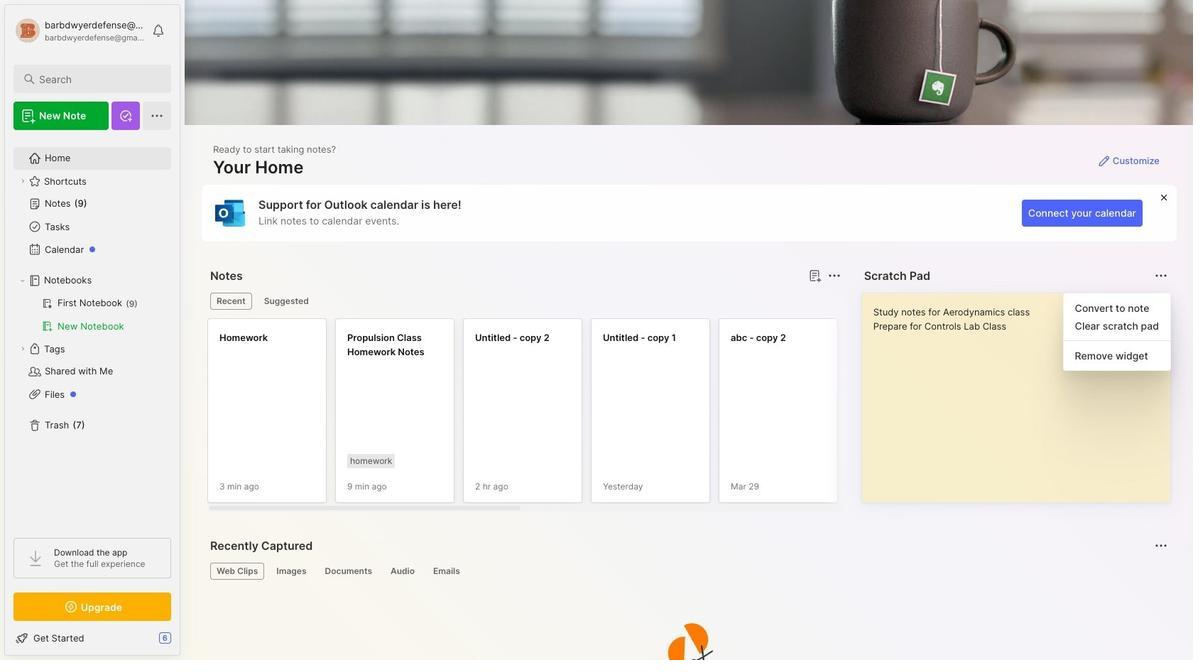 Task type: locate. For each thing, give the bounding box(es) containing it.
expand tags image
[[18, 345, 27, 353]]

tab list
[[210, 293, 839, 310], [210, 563, 1166, 580]]

None search field
[[39, 70, 158, 87]]

1 vertical spatial tab list
[[210, 563, 1166, 580]]

tree inside main element
[[5, 139, 180, 525]]

row group
[[207, 318, 1194, 512]]

1 tab list from the top
[[210, 293, 839, 310]]

group inside tree
[[14, 292, 171, 338]]

dropdown list menu
[[1064, 299, 1171, 365]]

none search field inside main element
[[39, 70, 158, 87]]

group
[[14, 292, 171, 338]]

0 vertical spatial tab list
[[210, 293, 839, 310]]

More actions field
[[825, 266, 845, 286], [1152, 266, 1172, 286], [1152, 536, 1172, 556]]

tab
[[210, 293, 252, 310], [258, 293, 315, 310], [210, 563, 265, 580], [270, 563, 313, 580], [319, 563, 379, 580], [384, 563, 421, 580], [427, 563, 467, 580]]

tree
[[5, 139, 180, 525]]

Start writing… text field
[[874, 293, 1170, 491]]

more actions image
[[826, 267, 843, 284], [1153, 267, 1170, 284], [1153, 537, 1170, 554]]



Task type: vqa. For each thing, say whether or not it's contained in the screenshot.
the right your
no



Task type: describe. For each thing, give the bounding box(es) containing it.
expand notebooks image
[[18, 276, 27, 285]]

2 tab list from the top
[[210, 563, 1166, 580]]

Search text field
[[39, 72, 158, 86]]

Account field
[[14, 16, 145, 45]]

Help and Learning task checklist field
[[5, 627, 180, 649]]

click to collapse image
[[179, 634, 190, 651]]

main element
[[0, 0, 185, 660]]



